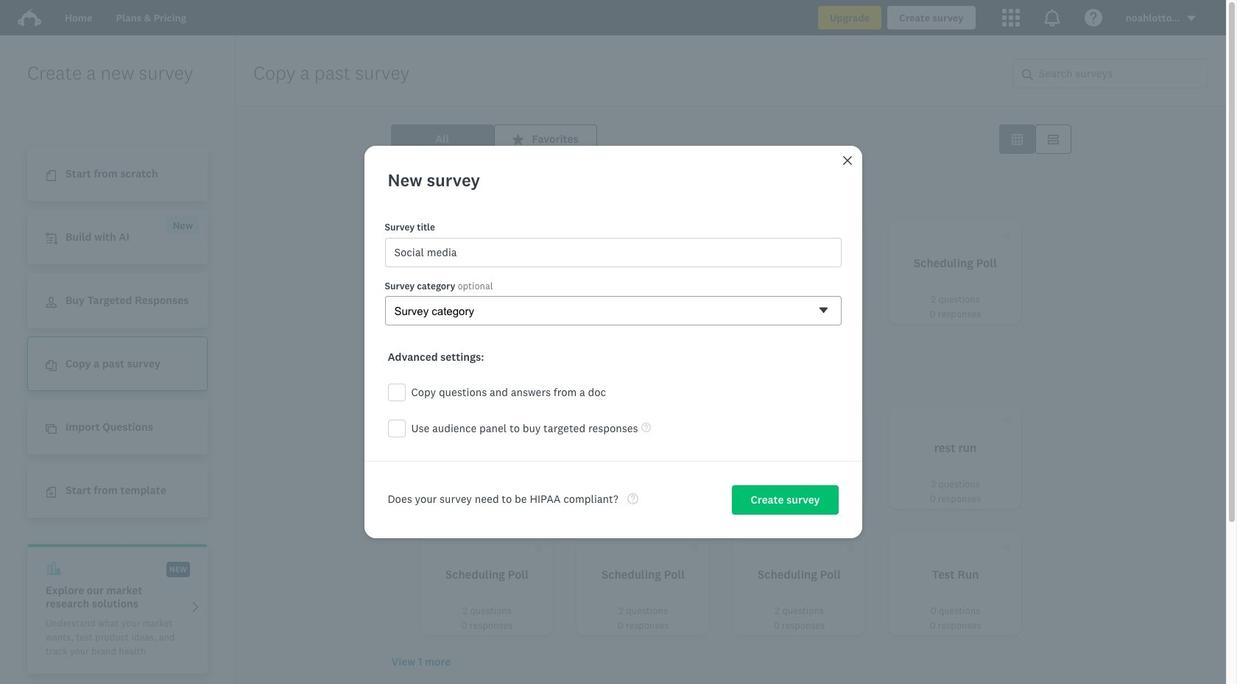 Task type: describe. For each thing, give the bounding box(es) containing it.
Search surveys field
[[1033, 60, 1208, 88]]

1 vertical spatial help image
[[627, 493, 638, 504]]

1 horizontal spatial help image
[[641, 422, 651, 432]]

notification center icon image
[[1044, 9, 1061, 27]]

search image
[[1022, 69, 1033, 80]]

documentplus image
[[46, 487, 57, 498]]

textboxmultiple image
[[1048, 134, 1059, 145]]



Task type: vqa. For each thing, say whether or not it's contained in the screenshot.
2nd Open menu icon
no



Task type: locate. For each thing, give the bounding box(es) containing it.
clone image
[[46, 424, 57, 435]]

starfilled image
[[533, 230, 544, 241], [533, 415, 544, 426], [1001, 415, 1012, 426]]

0 horizontal spatial help image
[[627, 493, 638, 504]]

brand logo image
[[18, 6, 41, 29], [18, 9, 41, 27]]

products icon image
[[1002, 9, 1020, 27], [1002, 9, 1020, 27]]

1 brand logo image from the top
[[18, 6, 41, 29]]

2 brand logo image from the top
[[18, 9, 41, 27]]

documentclone image
[[46, 360, 57, 371]]

starfilled image
[[512, 134, 523, 145], [689, 230, 700, 241], [1001, 230, 1012, 241], [533, 541, 544, 552], [689, 541, 700, 552], [845, 541, 856, 552], [1001, 541, 1012, 552]]

dropdown arrow icon image
[[1187, 13, 1197, 24], [1188, 16, 1196, 21]]

help image
[[641, 422, 651, 432], [627, 493, 638, 504]]

user image
[[46, 297, 57, 308]]

0 vertical spatial help image
[[641, 422, 651, 432]]

dialog
[[364, 146, 862, 538]]

grid image
[[1012, 134, 1023, 145]]

document image
[[46, 170, 57, 181]]

help icon image
[[1085, 9, 1102, 27]]

close image
[[842, 155, 853, 167], [843, 156, 852, 165]]

chevronright image
[[190, 602, 201, 613]]

Survey name field
[[385, 238, 842, 267]]



